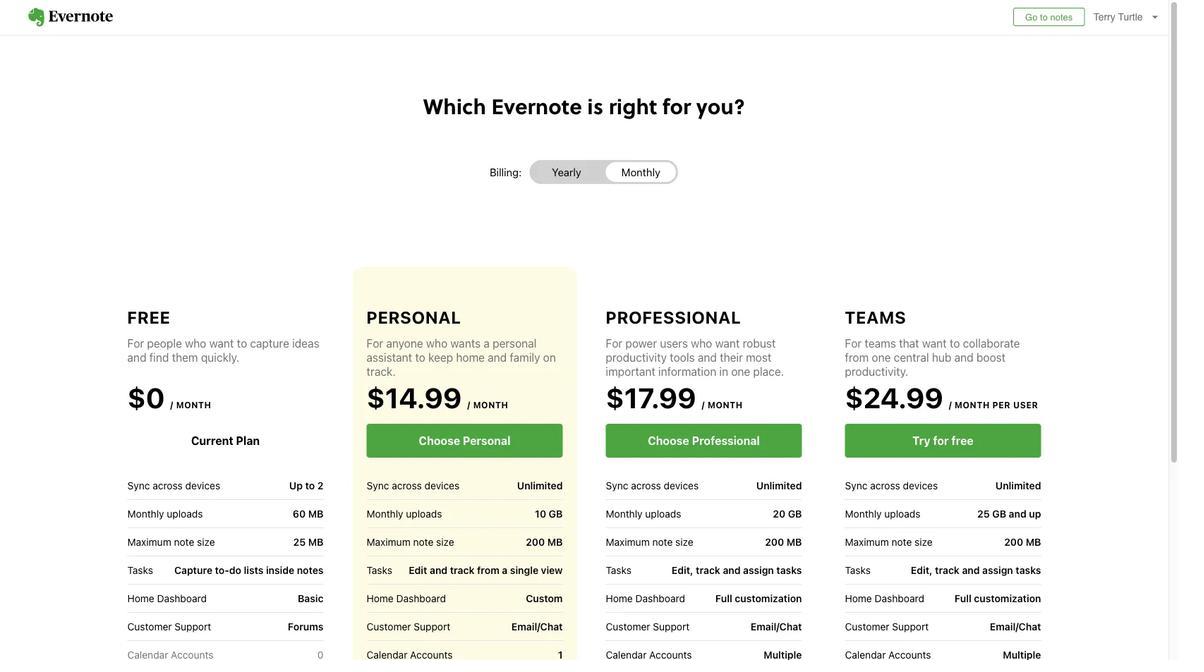 Task type: locate. For each thing, give the bounding box(es) containing it.
for left teams
[[845, 337, 862, 350]]

email/chat for 10 gb
[[512, 621, 563, 633]]

/ up the choose professional
[[702, 400, 705, 410]]

month inside $14.99 / month
[[473, 400, 508, 410]]

for right right
[[662, 91, 691, 121]]

2 horizontal spatial email/chat
[[990, 621, 1041, 633]]

0 horizontal spatial 200 mb
[[526, 536, 563, 548]]

2 for from the left
[[367, 337, 383, 350]]

1 vertical spatial one
[[731, 365, 750, 379]]

edit and track from a single view
[[409, 565, 563, 576]]

1 for from the left
[[127, 337, 144, 350]]

4 support from the left
[[892, 621, 929, 633]]

uploads
[[167, 508, 203, 520], [406, 508, 442, 520], [645, 508, 681, 520], [884, 508, 921, 520]]

1 customer from the left
[[127, 621, 172, 633]]

3 uploads from the left
[[645, 508, 681, 520]]

2 uploads from the left
[[406, 508, 442, 520]]

sync for 20 gb
[[606, 480, 628, 491]]

customer
[[127, 621, 172, 633], [367, 621, 411, 633], [606, 621, 650, 633], [845, 621, 889, 633]]

1 horizontal spatial full
[[955, 593, 972, 605]]

capture
[[250, 337, 289, 350]]

maximum for 10 gb
[[367, 536, 411, 548]]

0 vertical spatial notes
[[1050, 12, 1073, 22]]

1 horizontal spatial 200 mb
[[765, 536, 802, 548]]

mb for 20 gb
[[787, 536, 802, 548]]

size for 60 mb
[[197, 536, 215, 548]]

customization for 25
[[974, 593, 1041, 605]]

productivity.
[[845, 365, 908, 379]]

assign
[[743, 565, 774, 576], [982, 565, 1013, 576]]

200 down 20
[[765, 536, 784, 548]]

4 customer support from the left
[[845, 621, 929, 633]]

for
[[127, 337, 144, 350], [367, 337, 383, 350], [606, 337, 623, 350], [845, 337, 862, 350]]

dashboard
[[157, 593, 207, 604], [396, 593, 446, 604], [635, 593, 685, 604], [875, 593, 924, 604]]

0 horizontal spatial full
[[715, 593, 732, 605]]

1 dashboard from the left
[[157, 593, 207, 604]]

2 / from the left
[[467, 400, 471, 410]]

current plan button
[[127, 424, 324, 458]]

1 choose from the left
[[419, 434, 460, 448]]

them
[[172, 351, 198, 364]]

who up the them
[[185, 337, 206, 350]]

from up productivity.
[[845, 351, 869, 364]]

4 across from the left
[[870, 480, 900, 491]]

who for free
[[185, 337, 206, 350]]

200 for 25
[[1004, 536, 1023, 548]]

to up quickly.
[[237, 337, 247, 350]]

1 horizontal spatial notes
[[1050, 12, 1073, 22]]

anyone
[[386, 337, 423, 350]]

customization
[[735, 593, 802, 605], [974, 593, 1041, 605]]

personal
[[367, 308, 461, 327]]

across for 60
[[153, 480, 183, 491]]

month for $14.99
[[473, 400, 508, 410]]

4 maximum note size from the left
[[845, 536, 933, 548]]

month for $24.99
[[955, 400, 990, 410]]

tasks down 20 gb on the right
[[776, 565, 802, 576]]

1 horizontal spatial customization
[[974, 593, 1041, 605]]

4 tasks from the left
[[845, 565, 871, 576]]

1 support from the left
[[175, 621, 211, 633]]

0 horizontal spatial edit, track and assign tasks
[[672, 565, 802, 576]]

3 customer support from the left
[[606, 621, 690, 633]]

/ up choose personal button
[[467, 400, 471, 410]]

want up their
[[715, 337, 740, 350]]

0 horizontal spatial a
[[484, 337, 490, 350]]

200 mb down 20 gb on the right
[[765, 536, 802, 548]]

for
[[662, 91, 691, 121], [933, 434, 949, 448]]

/ right $0
[[170, 400, 174, 410]]

notes
[[1050, 12, 1073, 22], [297, 565, 324, 576]]

family
[[510, 351, 540, 364]]

$14.99 / month
[[367, 381, 508, 415]]

for inside for anyone who wants a personal assistant to keep home and family on track.
[[367, 337, 383, 350]]

0 horizontal spatial want
[[209, 337, 234, 350]]

home for 25
[[845, 593, 872, 604]]

4 note from the left
[[892, 536, 912, 548]]

0 horizontal spatial email/chat
[[512, 621, 563, 633]]

200 for 10
[[526, 536, 545, 548]]

turtle
[[1118, 11, 1143, 23]]

2 horizontal spatial unlimited
[[996, 480, 1041, 492]]

1 horizontal spatial edit,
[[911, 565, 933, 576]]

sync across devices down choose personal
[[367, 480, 460, 491]]

0 horizontal spatial 200
[[526, 536, 545, 548]]

email/chat
[[512, 621, 563, 633], [751, 621, 802, 633], [990, 621, 1041, 633]]

place.
[[753, 365, 784, 379]]

edit, track and assign tasks
[[672, 565, 802, 576], [911, 565, 1041, 576]]

want for teams
[[922, 337, 947, 350]]

current plan
[[191, 434, 260, 448]]

0 horizontal spatial 25
[[293, 536, 306, 548]]

notes right go
[[1050, 12, 1073, 22]]

2 edit, from the left
[[911, 565, 933, 576]]

from
[[845, 351, 869, 364], [477, 565, 499, 576]]

2 maximum note size from the left
[[367, 536, 454, 548]]

0 vertical spatial for
[[662, 91, 691, 121]]

1 horizontal spatial from
[[845, 351, 869, 364]]

0 horizontal spatial notes
[[297, 565, 324, 576]]

1 month from the left
[[176, 400, 211, 410]]

mb down up
[[1026, 536, 1041, 548]]

edit, for 20 gb
[[672, 565, 693, 576]]

2 200 mb from the left
[[765, 536, 802, 548]]

month up current
[[176, 400, 211, 410]]

3 month from the left
[[708, 400, 743, 410]]

full
[[715, 593, 732, 605], [955, 593, 972, 605]]

devices for 60 mb
[[185, 480, 220, 491]]

want inside for teams that want to collaborate from one central hub and boost productivity.
[[922, 337, 947, 350]]

2 customization from the left
[[974, 593, 1041, 605]]

3 200 from the left
[[1004, 536, 1023, 548]]

2
[[317, 480, 324, 492]]

4 size from the left
[[915, 536, 933, 548]]

maximum note size for 25
[[845, 536, 933, 548]]

month
[[176, 400, 211, 410], [473, 400, 508, 410], [708, 400, 743, 410], [955, 400, 990, 410]]

a
[[484, 337, 490, 350], [502, 565, 508, 576]]

gb right 10
[[549, 508, 563, 520]]

to inside for people who want to capture ideas and find them quickly.
[[237, 337, 247, 350]]

month for $0
[[176, 400, 211, 410]]

notes inside go to notes link
[[1050, 12, 1073, 22]]

2 maximum from the left
[[367, 536, 411, 548]]

sync across devices down the choose professional
[[606, 480, 699, 491]]

0 horizontal spatial gb
[[549, 508, 563, 520]]

1 horizontal spatial assign
[[982, 565, 1013, 576]]

2 want from the left
[[715, 337, 740, 350]]

0 horizontal spatial unlimited
[[517, 480, 563, 492]]

sync across devices down current
[[127, 480, 220, 491]]

mb up view
[[547, 536, 563, 548]]

4 maximum from the left
[[845, 536, 889, 548]]

gb left up
[[992, 508, 1006, 520]]

month down the in
[[708, 400, 743, 410]]

2 horizontal spatial 200 mb
[[1004, 536, 1041, 548]]

2 home dashboard from the left
[[367, 593, 446, 604]]

size for 10 gb
[[436, 536, 454, 548]]

2 horizontal spatial 200
[[1004, 536, 1023, 548]]

full customization for 25
[[955, 593, 1041, 605]]

most
[[746, 351, 772, 364]]

ideas
[[292, 337, 319, 350]]

2 gb from the left
[[788, 508, 802, 520]]

2 support from the left
[[414, 621, 450, 633]]

0 horizontal spatial track
[[450, 565, 475, 576]]

home dashboard
[[127, 593, 207, 604], [367, 593, 446, 604], [606, 593, 685, 604], [845, 593, 924, 604]]

devices down the choose professional
[[664, 480, 699, 491]]

gb
[[549, 508, 563, 520], [788, 508, 802, 520], [992, 508, 1006, 520]]

a for tasks
[[502, 565, 508, 576]]

1 assign from the left
[[743, 565, 774, 576]]

1 devices from the left
[[185, 480, 220, 491]]

2 horizontal spatial track
[[935, 565, 960, 576]]

2 200 from the left
[[765, 536, 784, 548]]

3 maximum note size from the left
[[606, 536, 693, 548]]

1 customization from the left
[[735, 593, 802, 605]]

month inside $24.99 / month per user
[[955, 400, 990, 410]]

0 horizontal spatial for
[[662, 91, 691, 121]]

assign down 20
[[743, 565, 774, 576]]

4 sync across devices from the left
[[845, 480, 938, 491]]

single
[[510, 565, 538, 576]]

0 horizontal spatial assign
[[743, 565, 774, 576]]

for inside for power users who want robust productivity tools and their most important information in one place.
[[606, 337, 623, 350]]

email/chat for 25 gb and up
[[990, 621, 1041, 633]]

who inside for anyone who wants a personal assistant to keep home and family on track.
[[426, 337, 448, 350]]

200 down the 25 gb and up
[[1004, 536, 1023, 548]]

one down teams
[[872, 351, 891, 364]]

1 horizontal spatial one
[[872, 351, 891, 364]]

3 email/chat from the left
[[990, 621, 1041, 633]]

support for 60 mb
[[175, 621, 211, 633]]

1 note from the left
[[174, 536, 194, 548]]

1 across from the left
[[153, 480, 183, 491]]

60
[[293, 508, 306, 520]]

customization for 20
[[735, 593, 802, 605]]

maximum note size
[[127, 536, 215, 548], [367, 536, 454, 548], [606, 536, 693, 548], [845, 536, 933, 548]]

1 horizontal spatial full customization
[[955, 593, 1041, 605]]

25 left up
[[977, 508, 990, 520]]

gb right 20
[[788, 508, 802, 520]]

1 tasks from the left
[[776, 565, 802, 576]]

a left single
[[502, 565, 508, 576]]

tasks for 20 gb
[[776, 565, 802, 576]]

tasks for 20
[[606, 565, 631, 576]]

2 note from the left
[[413, 536, 434, 548]]

find
[[149, 351, 169, 364]]

1 / from the left
[[170, 400, 174, 410]]

1 horizontal spatial a
[[502, 565, 508, 576]]

evernote link
[[14, 0, 127, 35]]

1 edit, from the left
[[672, 565, 693, 576]]

notes up basic on the left bottom of page
[[297, 565, 324, 576]]

for inside for people who want to capture ideas and find them quickly.
[[127, 337, 144, 350]]

3 track from the left
[[935, 565, 960, 576]]

4 home dashboard from the left
[[845, 593, 924, 604]]

maximum note size for 60
[[127, 536, 215, 548]]

2 unlimited from the left
[[756, 480, 802, 492]]

20 gb
[[773, 508, 802, 520]]

1 horizontal spatial unlimited
[[756, 480, 802, 492]]

a inside for anyone who wants a personal assistant to keep home and family on track.
[[484, 337, 490, 350]]

0 horizontal spatial who
[[185, 337, 206, 350]]

1 unlimited from the left
[[517, 480, 563, 492]]

1 horizontal spatial track
[[696, 565, 720, 576]]

unlimited
[[517, 480, 563, 492], [756, 480, 802, 492], [996, 480, 1041, 492]]

tasks
[[127, 565, 153, 576], [367, 565, 392, 576], [606, 565, 631, 576], [845, 565, 871, 576]]

0 vertical spatial 25
[[977, 508, 990, 520]]

devices
[[185, 480, 220, 491], [424, 480, 460, 491], [664, 480, 699, 491], [903, 480, 938, 491]]

inside
[[266, 565, 294, 576]]

size for 25 gb and up
[[915, 536, 933, 548]]

home dashboard for 60 mb
[[127, 593, 207, 604]]

2 across from the left
[[392, 480, 422, 491]]

1 vertical spatial for
[[933, 434, 949, 448]]

2 full from the left
[[955, 593, 972, 605]]

3 maximum from the left
[[606, 536, 650, 548]]

support
[[175, 621, 211, 633], [414, 621, 450, 633], [653, 621, 690, 633], [892, 621, 929, 633]]

3 / from the left
[[702, 400, 705, 410]]

1 horizontal spatial edit, track and assign tasks
[[911, 565, 1041, 576]]

3 sync from the left
[[606, 480, 628, 491]]

note for 20 gb
[[652, 536, 673, 548]]

home
[[456, 351, 485, 364]]

/ inside $17.99 / month
[[702, 400, 705, 410]]

capture to-do lists inside notes
[[174, 565, 324, 576]]

monthly for 60 mb
[[127, 508, 164, 520]]

up
[[289, 480, 303, 492]]

3 home dashboard from the left
[[606, 593, 685, 604]]

1 200 from the left
[[526, 536, 545, 548]]

/ inside $14.99 / month
[[467, 400, 471, 410]]

4 devices from the left
[[903, 480, 938, 491]]

choose for choose professional
[[648, 434, 689, 448]]

for inside for teams that want to collaborate from one central hub and boost productivity.
[[845, 337, 862, 350]]

1 horizontal spatial tasks
[[1016, 565, 1041, 576]]

month inside $17.99 / month
[[708, 400, 743, 410]]

1 tasks from the left
[[127, 565, 153, 576]]

1 horizontal spatial who
[[426, 337, 448, 350]]

tasks for 25 gb and up
[[1016, 565, 1041, 576]]

20
[[773, 508, 785, 520]]

1 horizontal spatial gb
[[788, 508, 802, 520]]

to left keep
[[415, 351, 425, 364]]

keep
[[428, 351, 453, 364]]

4 / from the left
[[949, 400, 952, 410]]

robust
[[743, 337, 776, 350]]

1 horizontal spatial choose
[[648, 434, 689, 448]]

4 month from the left
[[955, 400, 990, 410]]

1 maximum from the left
[[127, 536, 171, 548]]

central
[[894, 351, 929, 364]]

across for 20
[[631, 480, 661, 491]]

go to notes link
[[1013, 8, 1085, 26]]

unlimited up the 25 gb and up
[[996, 480, 1041, 492]]

one
[[872, 351, 891, 364], [731, 365, 750, 379]]

size
[[197, 536, 215, 548], [436, 536, 454, 548], [675, 536, 693, 548], [915, 536, 933, 548]]

1 horizontal spatial for
[[933, 434, 949, 448]]

month left per on the right bottom of page
[[955, 400, 990, 410]]

/ up try for free
[[949, 400, 952, 410]]

1 size from the left
[[197, 536, 215, 548]]

0 horizontal spatial choose
[[419, 434, 460, 448]]

for for personal
[[367, 337, 383, 350]]

mb down 60 mb
[[308, 536, 324, 548]]

2 home from the left
[[367, 593, 394, 604]]

2 tasks from the left
[[1016, 565, 1041, 576]]

who inside for power users who want robust productivity tools and their most important information in one place.
[[691, 337, 712, 350]]

for up productivity
[[606, 337, 623, 350]]

mb for 60 mb
[[308, 536, 324, 548]]

up
[[1029, 508, 1041, 520]]

0 horizontal spatial customization
[[735, 593, 802, 605]]

$14.99
[[367, 381, 462, 415]]

want up quickly.
[[209, 337, 234, 350]]

go to notes
[[1025, 12, 1073, 22]]

/ inside $0 / month
[[170, 400, 174, 410]]

3 monthly uploads from the left
[[606, 508, 681, 520]]

3 devices from the left
[[664, 480, 699, 491]]

1 gb from the left
[[549, 508, 563, 520]]

mb
[[308, 508, 324, 520], [308, 536, 324, 548], [547, 536, 563, 548], [787, 536, 802, 548], [1026, 536, 1041, 548]]

maximum note size for 20
[[606, 536, 693, 548]]

want inside for people who want to capture ideas and find them quickly.
[[209, 337, 234, 350]]

terry turtle
[[1093, 11, 1143, 23]]

3 unlimited from the left
[[996, 480, 1041, 492]]

3 across from the left
[[631, 480, 661, 491]]

edit, track and assign tasks for 25
[[911, 565, 1041, 576]]

track for 20
[[696, 565, 720, 576]]

assign down the 25 gb and up
[[982, 565, 1013, 576]]

from left single
[[477, 565, 499, 576]]

0 vertical spatial a
[[484, 337, 490, 350]]

2 devices from the left
[[424, 480, 460, 491]]

devices down choose personal
[[424, 480, 460, 491]]

to
[[1040, 12, 1048, 22], [237, 337, 247, 350], [950, 337, 960, 350], [415, 351, 425, 364], [305, 480, 315, 492]]

devices for 20 gb
[[664, 480, 699, 491]]

2 horizontal spatial who
[[691, 337, 712, 350]]

3 gb from the left
[[992, 508, 1006, 520]]

1 customer support from the left
[[127, 621, 211, 633]]

tasks down up
[[1016, 565, 1041, 576]]

full customization for 20
[[715, 593, 802, 605]]

try
[[913, 434, 930, 448]]

200 mb down 10
[[526, 536, 563, 548]]

support for 10 gb
[[414, 621, 450, 633]]

2 track from the left
[[696, 565, 720, 576]]

track for 25
[[935, 565, 960, 576]]

3 note from the left
[[652, 536, 673, 548]]

1 horizontal spatial 25
[[977, 508, 990, 520]]

1 200 mb from the left
[[526, 536, 563, 548]]

1 vertical spatial 25
[[293, 536, 306, 548]]

0 horizontal spatial edit,
[[672, 565, 693, 576]]

want up hub
[[922, 337, 947, 350]]

1 sync from the left
[[127, 480, 150, 491]]

3 200 mb from the left
[[1004, 536, 1041, 548]]

sync for 10 gb
[[367, 480, 389, 491]]

25 for 25 gb and up
[[977, 508, 990, 520]]

0 vertical spatial from
[[845, 351, 869, 364]]

personal
[[463, 434, 511, 448]]

want
[[209, 337, 234, 350], [715, 337, 740, 350], [922, 337, 947, 350]]

full for 20
[[715, 593, 732, 605]]

month up personal
[[473, 400, 508, 410]]

assign for 20
[[743, 565, 774, 576]]

60 mb
[[293, 508, 324, 520]]

basic
[[298, 593, 324, 605]]

and inside for power users who want robust productivity tools and their most important information in one place.
[[698, 351, 717, 364]]

try for free
[[913, 434, 974, 448]]

uploads for 25 gb and up
[[884, 508, 921, 520]]

dashboard for 60 mb
[[157, 593, 207, 604]]

3 sync across devices from the left
[[606, 480, 699, 491]]

1 uploads from the left
[[167, 508, 203, 520]]

3 support from the left
[[653, 621, 690, 633]]

for for teams
[[845, 337, 862, 350]]

for for professional
[[606, 337, 623, 350]]

2 email/chat from the left
[[751, 621, 802, 633]]

home for 10
[[367, 593, 394, 604]]

2 dashboard from the left
[[396, 593, 446, 604]]

2 sync across devices from the left
[[367, 480, 460, 491]]

1 horizontal spatial 200
[[765, 536, 784, 548]]

to up hub
[[950, 337, 960, 350]]

200
[[526, 536, 545, 548], [765, 536, 784, 548], [1004, 536, 1023, 548]]

who up keep
[[426, 337, 448, 350]]

month inside $0 / month
[[176, 400, 211, 410]]

4 for from the left
[[845, 337, 862, 350]]

25 down 60
[[293, 536, 306, 548]]

200 mb down up
[[1004, 536, 1041, 548]]

1 horizontal spatial want
[[715, 337, 740, 350]]

0 horizontal spatial one
[[731, 365, 750, 379]]

uploads for 60 mb
[[167, 508, 203, 520]]

mb down 20 gb on the right
[[787, 536, 802, 548]]

monthly uploads
[[127, 508, 203, 520], [367, 508, 442, 520], [606, 508, 681, 520], [845, 508, 921, 520]]

choose down $14.99 / month
[[419, 434, 460, 448]]

to left the 2
[[305, 480, 315, 492]]

for right try
[[933, 434, 949, 448]]

monthly uploads for 60 mb
[[127, 508, 203, 520]]

for up assistant
[[367, 337, 383, 350]]

and inside for teams that want to collaborate from one central hub and boost productivity.
[[955, 351, 974, 364]]

3 tasks from the left
[[606, 565, 631, 576]]

/ for $24.99
[[949, 400, 952, 410]]

2 size from the left
[[436, 536, 454, 548]]

one inside for power users who want robust productivity tools and their most important information in one place.
[[731, 365, 750, 379]]

a right wants
[[484, 337, 490, 350]]

2 horizontal spatial gb
[[992, 508, 1006, 520]]

1 edit, track and assign tasks from the left
[[672, 565, 802, 576]]

up to 2
[[289, 480, 324, 492]]

devices down try
[[903, 480, 938, 491]]

1 want from the left
[[209, 337, 234, 350]]

0 horizontal spatial tasks
[[776, 565, 802, 576]]

1 monthly uploads from the left
[[127, 508, 203, 520]]

2 choose from the left
[[648, 434, 689, 448]]

2 horizontal spatial want
[[922, 337, 947, 350]]

sync across devices down try
[[845, 480, 938, 491]]

who for personal
[[426, 337, 448, 350]]

3 want from the left
[[922, 337, 947, 350]]

choose down $17.99 / month
[[648, 434, 689, 448]]

4 uploads from the left
[[884, 508, 921, 520]]

view
[[541, 565, 563, 576]]

2 month from the left
[[473, 400, 508, 410]]

edit, track and assign tasks for 20
[[672, 565, 802, 576]]

1 horizontal spatial email/chat
[[751, 621, 802, 633]]

monthly uploads for 25 gb and up
[[845, 508, 921, 520]]

0 vertical spatial one
[[872, 351, 891, 364]]

1 maximum note size from the left
[[127, 536, 215, 548]]

0 horizontal spatial full customization
[[715, 593, 802, 605]]

who inside for people who want to capture ideas and find them quickly.
[[185, 337, 206, 350]]

teams
[[865, 337, 896, 350]]

unlimited up 20
[[756, 480, 802, 492]]

4 home from the left
[[845, 593, 872, 604]]

/ inside $24.99 / month per user
[[949, 400, 952, 410]]

1 full from the left
[[715, 593, 732, 605]]

to-
[[215, 565, 229, 576]]

200 down 10
[[526, 536, 545, 548]]

3 size from the left
[[675, 536, 693, 548]]

for left people
[[127, 337, 144, 350]]

2 assign from the left
[[982, 565, 1013, 576]]

full for 25
[[955, 593, 972, 605]]

1 full customization from the left
[[715, 593, 802, 605]]

tasks for 60
[[127, 565, 153, 576]]

who
[[185, 337, 206, 350], [426, 337, 448, 350], [691, 337, 712, 350]]

25
[[977, 508, 990, 520], [293, 536, 306, 548]]

across
[[153, 480, 183, 491], [392, 480, 422, 491], [631, 480, 661, 491], [870, 480, 900, 491]]

and inside for people who want to capture ideas and find them quickly.
[[127, 351, 146, 364]]

unlimited up 10
[[517, 480, 563, 492]]

1 vertical spatial from
[[477, 565, 499, 576]]

maximum
[[127, 536, 171, 548], [367, 536, 411, 548], [606, 536, 650, 548], [845, 536, 889, 548]]

uploads for 10 gb
[[406, 508, 442, 520]]

who up tools
[[691, 337, 712, 350]]

1 home from the left
[[127, 593, 154, 604]]

for inside button
[[933, 434, 949, 448]]

25 for 25 mb
[[293, 536, 306, 548]]

one right the in
[[731, 365, 750, 379]]

1 vertical spatial a
[[502, 565, 508, 576]]

3 customer from the left
[[606, 621, 650, 633]]

devices down current
[[185, 480, 220, 491]]



Task type: describe. For each thing, give the bounding box(es) containing it.
choose professional
[[648, 434, 760, 448]]

you?
[[696, 91, 745, 121]]

want for free
[[209, 337, 234, 350]]

go
[[1025, 12, 1038, 22]]

information
[[658, 365, 716, 379]]

one inside for teams that want to collaborate from one central hub and boost productivity.
[[872, 351, 891, 364]]

across for 25
[[870, 480, 900, 491]]

customer for 20 gb
[[606, 621, 650, 633]]

maximum for 60 mb
[[127, 536, 171, 548]]

maximum for 20 gb
[[606, 536, 650, 548]]

choose professional button
[[606, 424, 802, 458]]

to right go
[[1040, 12, 1048, 22]]

edit, for 25 gb and up
[[911, 565, 933, 576]]

$17.99
[[606, 381, 696, 415]]

dashboard for 10 gb
[[396, 593, 446, 604]]

is
[[587, 91, 603, 121]]

for teams that want to collaborate from one central hub and boost productivity.
[[845, 337, 1020, 379]]

200 mb for 25 gb and up
[[1004, 536, 1041, 548]]

support for 25 gb and up
[[892, 621, 929, 633]]

professional
[[692, 434, 760, 448]]

wants
[[451, 337, 481, 350]]

/ for $14.99
[[467, 400, 471, 410]]

25 mb
[[293, 536, 324, 548]]

0 horizontal spatial from
[[477, 565, 499, 576]]

$24.99
[[845, 381, 943, 415]]

across for 10
[[392, 480, 422, 491]]

200 mb for 20 gb
[[765, 536, 802, 548]]

1 vertical spatial notes
[[297, 565, 324, 576]]

customer for 25 gb and up
[[845, 621, 889, 633]]

dashboard for 20 gb
[[635, 593, 685, 604]]

gb for 25
[[992, 508, 1006, 520]]

important
[[606, 365, 655, 379]]

200 for 20
[[765, 536, 784, 548]]

support for 20 gb
[[653, 621, 690, 633]]

month for $17.99
[[708, 400, 743, 410]]

/ for $0
[[170, 400, 174, 410]]

to inside for anyone who wants a personal assistant to keep home and family on track.
[[415, 351, 425, 364]]

customer for 10 gb
[[367, 621, 411, 633]]

terry
[[1093, 11, 1115, 23]]

terry turtle link
[[1090, 0, 1169, 35]]

boost
[[977, 351, 1006, 364]]

mb right 60
[[308, 508, 324, 520]]

custom
[[526, 593, 563, 605]]

home dashboard for 20 gb
[[606, 593, 685, 604]]

$24.99 / month per user
[[845, 381, 1038, 415]]

devices for 10 gb
[[424, 480, 460, 491]]

home for 20
[[606, 593, 633, 604]]

evernote image
[[14, 8, 127, 27]]

a for personal
[[484, 337, 490, 350]]

tasks for 25
[[845, 565, 871, 576]]

assign for 25
[[982, 565, 1013, 576]]

free
[[952, 434, 974, 448]]

monthly for 25 gb and up
[[845, 508, 882, 520]]

home dashboard for 25 gb and up
[[845, 593, 924, 604]]

capture
[[174, 565, 212, 576]]

from inside for teams that want to collaborate from one central hub and boost productivity.
[[845, 351, 869, 364]]

to inside for teams that want to collaborate from one central hub and boost productivity.
[[950, 337, 960, 350]]

for for free
[[127, 337, 144, 350]]

lists
[[244, 565, 263, 576]]

for people who want to capture ideas and find them quickly.
[[127, 337, 319, 364]]

sync across devices for 25
[[845, 480, 938, 491]]

teams
[[845, 308, 906, 327]]

note for 25 gb and up
[[892, 536, 912, 548]]

10 gb
[[535, 508, 563, 520]]

for anyone who wants a personal assistant to keep home and family on track.
[[367, 337, 556, 379]]

choose for choose personal
[[419, 434, 460, 448]]

unlimited for 10 gb
[[517, 480, 563, 492]]

/ for $17.99
[[702, 400, 705, 410]]

$17.99 / month
[[606, 381, 743, 415]]

want inside for power users who want robust productivity tools and their most important information in one place.
[[715, 337, 740, 350]]

per
[[993, 400, 1011, 410]]

do
[[229, 565, 241, 576]]

10
[[535, 508, 546, 520]]

assistant
[[367, 351, 412, 364]]

monthly uploads for 20 gb
[[606, 508, 681, 520]]

uploads for 20 gb
[[645, 508, 681, 520]]

their
[[720, 351, 743, 364]]

collaborate
[[963, 337, 1020, 350]]

productivity
[[606, 351, 667, 364]]

sync for 25 gb and up
[[845, 480, 868, 491]]

power
[[626, 337, 657, 350]]

sync across devices for 60
[[127, 480, 220, 491]]

on
[[543, 351, 556, 364]]

mb for 10 gb
[[547, 536, 563, 548]]

try for free button
[[845, 424, 1041, 458]]

size for 20 gb
[[675, 536, 693, 548]]

evernote
[[491, 91, 582, 121]]

forums
[[288, 621, 324, 633]]

monthly for 20 gb
[[606, 508, 643, 520]]

customer support for 60 mb
[[127, 621, 211, 633]]

customer support for 20 gb
[[606, 621, 690, 633]]

quickly.
[[201, 351, 239, 364]]

that
[[899, 337, 919, 350]]

tools
[[670, 351, 695, 364]]

choose personal
[[419, 434, 511, 448]]

gb for 20
[[788, 508, 802, 520]]

monthly uploads for 10 gb
[[367, 508, 442, 520]]

professional
[[606, 308, 741, 327]]

free
[[127, 308, 171, 327]]

$0 / month
[[127, 381, 211, 415]]

right
[[609, 91, 657, 121]]

users
[[660, 337, 688, 350]]

for power users who want robust productivity tools and their most important information in one place.
[[606, 337, 784, 379]]

people
[[147, 337, 182, 350]]

tasks for 10
[[367, 565, 392, 576]]

mb for 25 gb and up
[[1026, 536, 1041, 548]]

and inside for anyone who wants a personal assistant to keep home and family on track.
[[488, 351, 507, 364]]

note for 60 mb
[[174, 536, 194, 548]]

current
[[191, 434, 233, 448]]

gb for 10
[[549, 508, 563, 520]]

hub
[[932, 351, 952, 364]]

yearly
[[552, 166, 581, 178]]

maximum note size for 10
[[367, 536, 454, 548]]

note for 10 gb
[[413, 536, 434, 548]]

customer for 60 mb
[[127, 621, 172, 633]]

home dashboard for 10 gb
[[367, 593, 446, 604]]

email/chat for 20 gb
[[751, 621, 802, 633]]

$0
[[127, 381, 165, 415]]

billing:
[[490, 166, 522, 178]]

choose personal button
[[367, 424, 563, 458]]

personal
[[493, 337, 537, 350]]

25 gb and up
[[977, 508, 1041, 520]]

track.
[[367, 365, 396, 379]]

plan
[[236, 434, 260, 448]]

1 track from the left
[[450, 565, 475, 576]]

dashboard for 25 gb and up
[[875, 593, 924, 604]]

sync for 60 mb
[[127, 480, 150, 491]]

monthly for 10 gb
[[367, 508, 403, 520]]

sync across devices for 20
[[606, 480, 699, 491]]



Task type: vqa. For each thing, say whether or not it's contained in the screenshot.
.gif,
no



